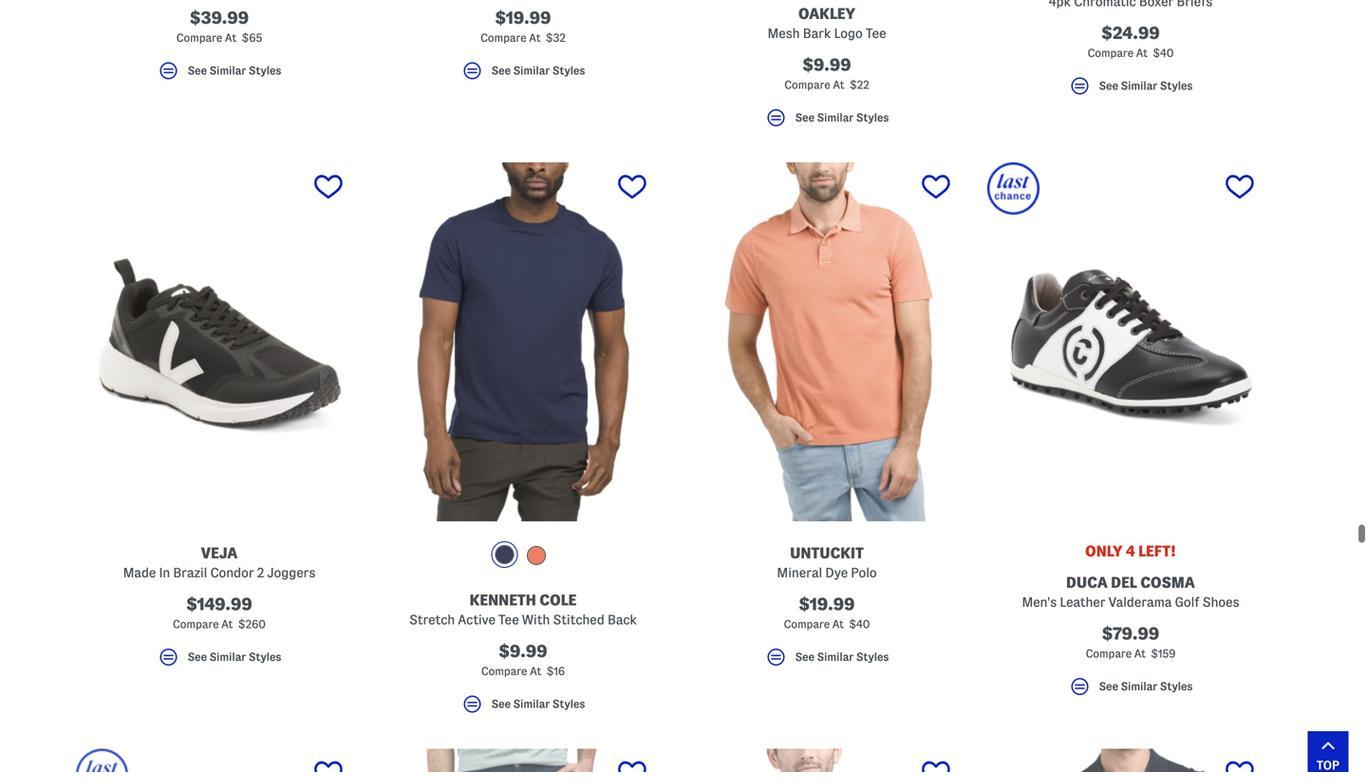 Task type: vqa. For each thing, say whether or not it's contained in the screenshot.
the 16.00
no



Task type: locate. For each thing, give the bounding box(es) containing it.
1 vertical spatial tee
[[499, 613, 519, 627]]

styles inside veja made in brazil condor 2 joggers $149.99 compare at              $260 element
[[249, 651, 281, 663]]

see similar styles inside geox $39.99 compare at              $65 element
[[188, 65, 281, 77]]

similar for 'see similar styles' button underneath $9.99 compare at              $22
[[817, 112, 854, 124]]

tee inside kenneth cole stretch active tee with stitched back
[[499, 613, 519, 627]]

similar inside veja made in brazil condor 2 joggers $149.99 compare at              $260 element
[[210, 651, 246, 663]]

see similar styles down $16
[[492, 698, 585, 710]]

condor
[[210, 566, 254, 580]]

see down $9.99 compare at              $16
[[492, 698, 511, 710]]

1 vertical spatial $40
[[849, 618, 870, 630]]

$9.99 inside $9.99 compare at              $22
[[803, 56, 852, 74]]

$9.99 inside $9.99 compare at              $16
[[499, 642, 548, 660]]

see
[[188, 65, 207, 77], [492, 65, 511, 77], [1099, 80, 1119, 92], [796, 112, 815, 124], [188, 651, 207, 663], [796, 651, 815, 663], [1099, 681, 1119, 692], [492, 698, 511, 710]]

$16
[[547, 665, 565, 677]]

compare inside $19.99 compare at              $40
[[784, 618, 830, 630]]

$149.99 compare at              $260
[[173, 595, 266, 630]]

see inside veja made in brazil condor 2 joggers $149.99 compare at              $260 element
[[188, 651, 207, 663]]

see similar styles inside duca del cosma men's leather valderama golf shoes $79.99 compare at              $159 "element"
[[1099, 681, 1193, 692]]

similar for 'see similar styles' button underneath $39.99 compare at              $65
[[210, 65, 246, 77]]

see similar styles inside 4pk chromatic boxer briefs $24.99 compare at              $40 element
[[1099, 80, 1193, 92]]

$19.99 for $19.99 compare at              $32
[[495, 9, 551, 27]]

similar for 'see similar styles' button underneath the $149.99 compare at              $260
[[210, 651, 246, 663]]

$40 inside $19.99 compare at              $40
[[849, 618, 870, 630]]

list box
[[491, 541, 555, 573]]

similar down $22
[[817, 112, 854, 124]]

similar down $32
[[513, 65, 550, 77]]

see for 'see similar styles' button below $9.99 compare at              $16
[[492, 698, 511, 710]]

see similar styles button down the $149.99 compare at              $260
[[76, 646, 363, 677]]

compare inside $24.99 compare at              $40
[[1088, 47, 1134, 59]]

see down $19.99 compare at              $32
[[492, 65, 511, 77]]

see similar styles inside kenneth cole stretch active tee with stitched back $9.99 compare at              $16 element
[[492, 698, 585, 710]]

styles inside kenneth cole stretch active tee with stitched back $9.99 compare at              $16 element
[[553, 698, 585, 710]]

$40 down $24.99
[[1153, 47, 1174, 59]]

see similar styles down '$260'
[[188, 651, 281, 663]]

see similar styles for 'see similar styles' button under "$79.99 compare at              $159"
[[1099, 681, 1193, 692]]

duca del cosma men's leather valderama golf shoes $79.99 compare at              $159 element
[[988, 162, 1274, 707]]

$9.99 compare at              $16
[[481, 642, 565, 677]]

see down $9.99 compare at              $22
[[796, 112, 815, 124]]

compare for $19.99 compare at              $32
[[481, 32, 527, 44]]

compare left $16
[[481, 665, 527, 677]]

2
[[257, 566, 264, 580]]

see inside the 'natural blue $19.99 compare at              $32' element
[[492, 65, 511, 77]]

compare left $22
[[785, 79, 831, 91]]

similar inside geox $39.99 compare at              $65 element
[[210, 65, 246, 77]]

compare down $79.99
[[1086, 648, 1132, 660]]

see for 'see similar styles' button underneath the $149.99 compare at              $260
[[188, 651, 207, 663]]

compare down $24.99
[[1088, 47, 1134, 59]]

tee for kenneth
[[499, 613, 519, 627]]

untuckit mineral dye polo $19.99 compare at              $40 element
[[684, 162, 971, 677]]

see inside kenneth cole stretch active tee with stitched back $9.99 compare at              $16 element
[[492, 698, 511, 710]]

0 horizontal spatial $19.99
[[495, 9, 551, 27]]

styles inside 4pk chromatic boxer briefs $24.99 compare at              $40 element
[[1160, 80, 1193, 92]]

0 vertical spatial $40
[[1153, 47, 1174, 59]]

styles
[[249, 65, 281, 77], [553, 65, 585, 77], [1160, 80, 1193, 92], [857, 112, 889, 124], [249, 651, 281, 663], [857, 651, 889, 663], [1160, 681, 1193, 692], [553, 698, 585, 710]]

polo
[[851, 566, 877, 580]]

1 vertical spatial $9.99
[[499, 642, 548, 660]]

brazil
[[173, 566, 207, 580]]

$40 inside $24.99 compare at              $40
[[1153, 47, 1174, 59]]

styles down $32
[[553, 65, 585, 77]]

see down "$79.99 compare at              $159"
[[1099, 681, 1119, 692]]

similar down $159 at the right
[[1121, 681, 1158, 692]]

tee
[[866, 26, 887, 40], [499, 613, 519, 627]]

$40 for $24.99
[[1153, 47, 1174, 59]]

compare for $24.99 compare at              $40
[[1088, 47, 1134, 59]]

similar inside the untuckit mineral dye polo $19.99 compare at              $40 element
[[817, 651, 854, 663]]

bark
[[803, 26, 831, 40]]

similar inside the 'natural blue $19.99 compare at              $32' element
[[513, 65, 550, 77]]

similar down $19.99 compare at              $40
[[817, 651, 854, 663]]

1 horizontal spatial $40
[[1153, 47, 1174, 59]]

see similar styles
[[188, 65, 281, 77], [492, 65, 585, 77], [1099, 80, 1193, 92], [796, 112, 889, 124], [188, 651, 281, 663], [796, 651, 889, 663], [1099, 681, 1193, 692], [492, 698, 585, 710]]

similar for 'see similar styles' button below $9.99 compare at              $16
[[513, 698, 550, 710]]

$260
[[238, 618, 266, 630]]

$19.99 inside $19.99 compare at              $32
[[495, 9, 551, 27]]

cosma
[[1141, 574, 1196, 591]]

similar inside 4pk chromatic boxer briefs $24.99 compare at              $40 element
[[1121, 80, 1158, 92]]

only
[[1085, 543, 1123, 559]]

styles down $22
[[857, 112, 889, 124]]

valderama
[[1109, 595, 1172, 609]]

compare for $39.99 compare at              $65
[[176, 32, 222, 44]]

tee right logo
[[866, 26, 887, 40]]

see similar styles button down $9.99 compare at              $16
[[380, 693, 667, 724]]

compare for $19.99 compare at              $40
[[784, 618, 830, 630]]

see similar styles down $159 at the right
[[1099, 681, 1193, 692]]

natural blue $19.99 compare at              $32 element
[[380, 0, 667, 91]]

see down $24.99 compare at              $40
[[1099, 80, 1119, 92]]

0 horizontal spatial $9.99
[[499, 642, 548, 660]]

see inside oakley mesh bark logo tee $9.99 compare at              $22 element
[[796, 112, 815, 124]]

made in brazil condor 2 joggers image
[[76, 162, 363, 521]]

$24.99 compare at              $40
[[1088, 24, 1174, 59]]

$149.99
[[186, 595, 252, 613]]

see inside 4pk chromatic boxer briefs $24.99 compare at              $40 element
[[1099, 80, 1119, 92]]

0 vertical spatial $19.99
[[495, 9, 551, 27]]

made
[[123, 566, 156, 580]]

see inside duca del cosma men's leather valderama golf shoes $79.99 compare at              $159 "element"
[[1099, 681, 1119, 692]]

tee inside oakley mesh bark logo tee
[[866, 26, 887, 40]]

shoes
[[1203, 595, 1240, 609]]

$39.99
[[190, 9, 249, 27]]

styles down $19.99 compare at              $40
[[857, 651, 889, 663]]

see similar styles inside the 'natural blue $19.99 compare at              $32' element
[[492, 65, 585, 77]]

$9.99
[[803, 56, 852, 74], [499, 642, 548, 660]]

0 vertical spatial tee
[[866, 26, 887, 40]]

see similar styles down $19.99 compare at              $40
[[796, 651, 889, 663]]

men's leather valderama golf shoes image
[[988, 162, 1274, 521]]

similar for 'see similar styles' button underneath $19.99 compare at              $32
[[513, 65, 550, 77]]

$40
[[1153, 47, 1174, 59], [849, 618, 870, 630]]

see inside the untuckit mineral dye polo $19.99 compare at              $40 element
[[796, 651, 815, 663]]

similar inside duca del cosma men's leather valderama golf shoes $79.99 compare at              $159 "element"
[[1121, 681, 1158, 692]]

tee down kenneth
[[499, 613, 519, 627]]

$19.99 compare at              $40
[[784, 595, 870, 630]]

$19.99
[[495, 9, 551, 27], [799, 595, 855, 613]]

$65
[[242, 32, 262, 44]]

see down $39.99 compare at              $65
[[188, 65, 207, 77]]

see similar styles inside the untuckit mineral dye polo $19.99 compare at              $40 element
[[796, 651, 889, 663]]

see similar styles button
[[76, 59, 363, 91], [380, 59, 667, 91], [988, 75, 1274, 106], [684, 106, 971, 138], [76, 646, 363, 677], [684, 646, 971, 677], [988, 675, 1274, 707], [380, 693, 667, 724]]

compare inside $19.99 compare at              $32
[[481, 32, 527, 44]]

$79.99 compare at              $159
[[1086, 624, 1176, 660]]

similar inside oakley mesh bark logo tee $9.99 compare at              $22 element
[[817, 112, 854, 124]]

compare inside the $149.99 compare at              $260
[[173, 618, 219, 630]]

$19.99 down dye
[[799, 595, 855, 613]]

styles down $16
[[553, 698, 585, 710]]

see similar styles down $22
[[796, 112, 889, 124]]

veja made in brazil condor 2 joggers
[[123, 545, 316, 580]]

compare left $32
[[481, 32, 527, 44]]

0 vertical spatial $9.99
[[803, 56, 852, 74]]

oakley mesh bark logo tee $9.99 compare at              $22 element
[[684, 0, 971, 138]]

styles for 'see similar styles' button below $9.99 compare at              $16
[[553, 698, 585, 710]]

active
[[458, 613, 496, 627]]

see similar styles down $65
[[188, 65, 281, 77]]

4
[[1126, 543, 1136, 559]]

similar down $16
[[513, 698, 550, 710]]

in
[[159, 566, 170, 580]]

compare
[[176, 32, 222, 44], [481, 32, 527, 44], [1088, 47, 1134, 59], [785, 79, 831, 91], [173, 618, 219, 630], [784, 618, 830, 630], [1086, 648, 1132, 660], [481, 665, 527, 677]]

styles inside the untuckit mineral dye polo $19.99 compare at              $40 element
[[857, 651, 889, 663]]

1 vertical spatial $19.99
[[799, 595, 855, 613]]

see similar styles button down $39.99 compare at              $65
[[76, 59, 363, 91]]

back
[[608, 613, 637, 627]]

styles for 'see similar styles' button under "$79.99 compare at              $159"
[[1160, 681, 1193, 692]]

0 horizontal spatial $40
[[849, 618, 870, 630]]

$19.99 up $32
[[495, 9, 551, 27]]

styles down $24.99 compare at              $40
[[1160, 80, 1193, 92]]

compare down mineral
[[784, 618, 830, 630]]

men's
[[1022, 595, 1057, 609]]

$9.99 down bark
[[803, 56, 852, 74]]

similar down $65
[[210, 65, 246, 77]]

$19.99 inside $19.99 compare at              $40
[[799, 595, 855, 613]]

solar burst image
[[527, 546, 546, 565]]

similar
[[210, 65, 246, 77], [513, 65, 550, 77], [1121, 80, 1158, 92], [817, 112, 854, 124], [210, 651, 246, 663], [817, 651, 854, 663], [1121, 681, 1158, 692], [513, 698, 550, 710]]

del
[[1111, 574, 1138, 591]]

0 horizontal spatial tee
[[499, 613, 519, 627]]

compare inside $9.99 compare at              $16
[[481, 665, 527, 677]]

with
[[522, 613, 550, 627]]

1 horizontal spatial $9.99
[[803, 56, 852, 74]]

compare down $149.99
[[173, 618, 219, 630]]

see similar styles button down "$79.99 compare at              $159"
[[988, 675, 1274, 707]]

stretch
[[409, 613, 455, 627]]

1 horizontal spatial tee
[[866, 26, 887, 40]]

see similar styles down $24.99 compare at              $40
[[1099, 80, 1193, 92]]

see similar styles down $32
[[492, 65, 585, 77]]

mineral dye polo image
[[684, 162, 971, 521]]

see similar styles inside veja made in brazil condor 2 joggers $149.99 compare at              $260 element
[[188, 651, 281, 663]]

compare inside $9.99 compare at              $22
[[785, 79, 831, 91]]

similar for 'see similar styles' button under "$79.99 compare at              $159"
[[1121, 681, 1158, 692]]

styles inside duca del cosma men's leather valderama golf shoes $79.99 compare at              $159 "element"
[[1160, 681, 1193, 692]]

compare inside "$79.99 compare at              $159"
[[1086, 648, 1132, 660]]

$40 down polo
[[849, 618, 870, 630]]

styles down $159 at the right
[[1160, 681, 1193, 692]]

kenneth
[[470, 592, 536, 608]]

$9.99 for mesh
[[803, 56, 852, 74]]

1 horizontal spatial $19.99
[[799, 595, 855, 613]]

similar down $24.99 compare at              $40
[[1121, 80, 1158, 92]]

untuckit
[[790, 545, 864, 561]]

similar down '$260'
[[210, 651, 246, 663]]

see similar styles for 'see similar styles' button underneath $24.99 compare at              $40
[[1099, 80, 1193, 92]]

styles inside oakley mesh bark logo tee $9.99 compare at              $22 element
[[857, 112, 889, 124]]

$9.99 down with
[[499, 642, 548, 660]]

see down the $149.99 compare at              $260
[[188, 651, 207, 663]]

styles down '$260'
[[249, 651, 281, 663]]

see for 'see similar styles' button underneath $39.99 compare at              $65
[[188, 65, 207, 77]]

styles inside geox $39.99 compare at              $65 element
[[249, 65, 281, 77]]

similar inside kenneth cole stretch active tee with stitched back $9.99 compare at              $16 element
[[513, 698, 550, 710]]

styles down $65
[[249, 65, 281, 77]]

see similar styles for 'see similar styles' button underneath $19.99 compare at              $32
[[492, 65, 585, 77]]

compare down "$39.99"
[[176, 32, 222, 44]]

see inside geox $39.99 compare at              $65 element
[[188, 65, 207, 77]]

see down $19.99 compare at              $40
[[796, 651, 815, 663]]

compare inside $39.99 compare at              $65
[[176, 32, 222, 44]]

see similar styles inside oakley mesh bark logo tee $9.99 compare at              $22 element
[[796, 112, 889, 124]]

oakley
[[799, 5, 856, 22]]

styles inside the 'natural blue $19.99 compare at              $32' element
[[553, 65, 585, 77]]



Task type: describe. For each thing, give the bounding box(es) containing it.
styles for 'see similar styles' button underneath $39.99 compare at              $65
[[249, 65, 281, 77]]

$24.99
[[1102, 24, 1160, 42]]

stretch active tee with stitched back image
[[380, 162, 667, 521]]

untuckit mineral dye polo
[[777, 545, 877, 580]]

dye
[[826, 566, 848, 580]]

see similar styles for 'see similar styles' button underneath $39.99 compare at              $65
[[188, 65, 281, 77]]

$159
[[1151, 648, 1176, 660]]

veja
[[201, 545, 238, 561]]

$9.99 for cole
[[499, 642, 548, 660]]

duca
[[1067, 574, 1108, 591]]

see for 'see similar styles' button under $19.99 compare at              $40
[[796, 651, 815, 663]]

see for 'see similar styles' button under "$79.99 compare at              $159"
[[1099, 681, 1119, 692]]

see similar styles for 'see similar styles' button under $19.99 compare at              $40
[[796, 651, 889, 663]]

logo
[[834, 26, 863, 40]]

$32
[[546, 32, 566, 44]]

duca del cosma men's leather valderama golf shoes
[[1022, 574, 1240, 609]]

veja made in brazil condor 2 joggers $149.99 compare at              $260 element
[[76, 162, 363, 677]]

golf
[[1175, 595, 1200, 609]]

see similar styles button down $24.99 compare at              $40
[[988, 75, 1274, 106]]

kenneth cole stretch active tee with stitched back
[[409, 592, 637, 627]]

geox $39.99 compare at              $65 element
[[76, 0, 363, 91]]

see similar styles for 'see similar styles' button below $9.99 compare at              $16
[[492, 698, 585, 710]]

see similar styles for 'see similar styles' button underneath the $149.99 compare at              $260
[[188, 651, 281, 663]]

list box inside kenneth cole stretch active tee with stitched back $9.99 compare at              $16 element
[[491, 541, 555, 573]]

compare for $9.99 compare at              $22
[[785, 79, 831, 91]]

styles for 'see similar styles' button underneath the $149.99 compare at              $260
[[249, 651, 281, 663]]

tee for oakley
[[866, 26, 887, 40]]

see for 'see similar styles' button underneath $19.99 compare at              $32
[[492, 65, 511, 77]]

similar for 'see similar styles' button under $19.99 compare at              $40
[[817, 651, 854, 663]]

oakley mesh bark logo tee
[[768, 5, 887, 40]]

$40 for $19.99
[[849, 618, 870, 630]]

styles for 'see similar styles' button underneath $24.99 compare at              $40
[[1160, 80, 1193, 92]]

see for 'see similar styles' button underneath $9.99 compare at              $22
[[796, 112, 815, 124]]

styles for 'see similar styles' button underneath $19.99 compare at              $32
[[553, 65, 585, 77]]

only 4 left!
[[1085, 543, 1177, 559]]

styles for 'see similar styles' button underneath $9.99 compare at              $22
[[857, 112, 889, 124]]

compare for $9.99 compare at              $16
[[481, 665, 527, 677]]

see for 'see similar styles' button underneath $24.99 compare at              $40
[[1099, 80, 1119, 92]]

leather
[[1060, 595, 1106, 609]]

$79.99
[[1102, 624, 1160, 643]]

4pk chromatic boxer briefs $24.99 compare at              $40 element
[[988, 0, 1274, 106]]

$9.99 compare at              $22
[[785, 56, 870, 91]]

$39.99 compare at              $65
[[176, 9, 262, 44]]

$22
[[850, 79, 870, 91]]

similar for 'see similar styles' button underneath $24.99 compare at              $40
[[1121, 80, 1158, 92]]

mesh
[[768, 26, 800, 40]]

see similar styles button down $19.99 compare at              $40
[[684, 646, 971, 677]]

see similar styles for 'see similar styles' button underneath $9.99 compare at              $22
[[796, 112, 889, 124]]

see similar styles button down $19.99 compare at              $32
[[380, 59, 667, 91]]

$19.99 for $19.99 compare at              $40
[[799, 595, 855, 613]]

$19.99 compare at              $32
[[481, 9, 566, 44]]

kenneth cole stretch active tee with stitched back $9.99 compare at              $16 element
[[380, 162, 667, 724]]

stitched
[[553, 613, 605, 627]]

mineral
[[777, 566, 823, 580]]

left!
[[1139, 543, 1177, 559]]

compare for $149.99 compare at              $260
[[173, 618, 219, 630]]

styles for 'see similar styles' button under $19.99 compare at              $40
[[857, 651, 889, 663]]

cole
[[540, 592, 577, 608]]

navy image
[[495, 545, 514, 564]]

see similar styles button down $9.99 compare at              $22
[[684, 106, 971, 138]]

joggers
[[267, 566, 316, 580]]

compare for $79.99 compare at              $159
[[1086, 648, 1132, 660]]



